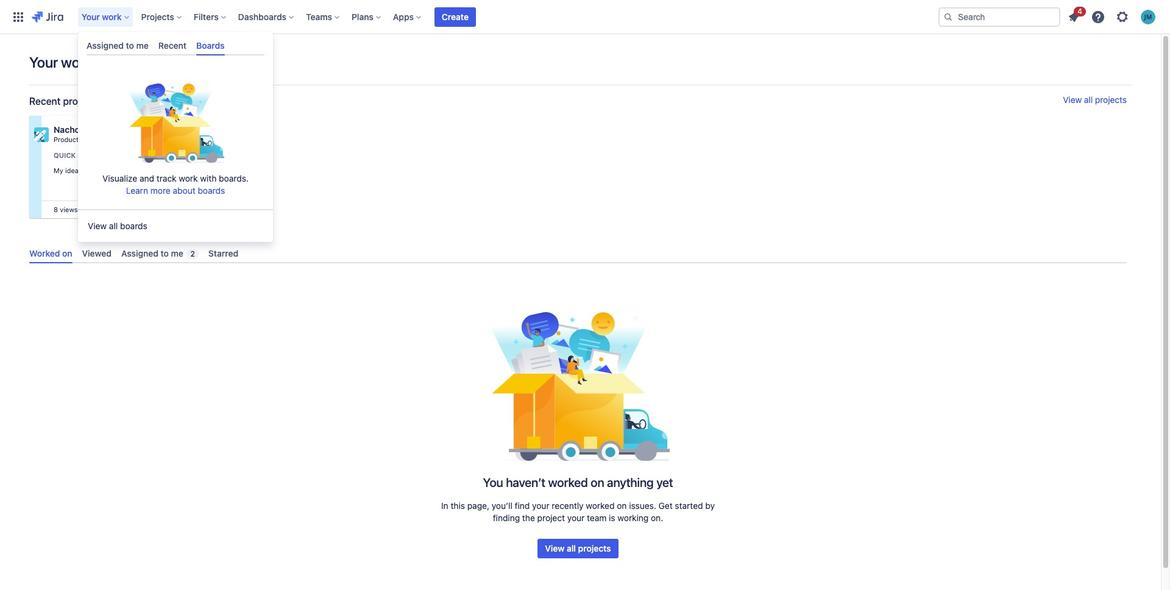 Task type: describe. For each thing, give the bounding box(es) containing it.
0 vertical spatial view all projects link
[[1063, 95, 1127, 107]]

1 vertical spatial me
[[171, 248, 183, 259]]

in this page, you'll find your recently worked on issues. get started by finding the project your team is working on.
[[441, 501, 715, 523]]

1 horizontal spatial your
[[567, 513, 585, 523]]

0 horizontal spatial projects
[[63, 96, 99, 107]]

about
[[173, 186, 196, 196]]

worked
[[29, 248, 60, 259]]

starred
[[208, 248, 238, 259]]

project
[[538, 513, 565, 523]]

quick
[[54, 151, 76, 159]]

prod
[[82, 124, 101, 135]]

your profile and settings image
[[1141, 9, 1156, 24]]

teams
[[306, 11, 332, 22]]

0 vertical spatial worked
[[548, 476, 588, 490]]

you
[[483, 476, 503, 490]]

my
[[54, 166, 63, 174]]

boards inside visualize and track work with boards. learn more about boards
[[198, 186, 225, 196]]

in
[[441, 501, 449, 511]]

projects button
[[138, 7, 186, 27]]

finding
[[493, 513, 520, 523]]

more
[[150, 186, 171, 196]]

page,
[[468, 501, 490, 511]]

dashboards button
[[235, 7, 299, 27]]

view for bottom 'view all projects' link
[[545, 544, 565, 554]]

your work inside dropdown button
[[82, 11, 122, 22]]

haven't
[[506, 476, 546, 490]]

1 horizontal spatial on
[[591, 476, 605, 490]]

issues.
[[629, 501, 657, 511]]

0 horizontal spatial work
[[61, 54, 92, 71]]

viewed
[[82, 248, 112, 259]]

you'll
[[492, 501, 513, 511]]

learn more about boards link
[[126, 186, 225, 196]]

you haven't worked on anything yet
[[483, 476, 673, 490]]

projects
[[141, 11, 174, 22]]

1 vertical spatial to
[[161, 248, 169, 259]]

all inside button group group
[[567, 544, 576, 554]]

view all boards link
[[78, 214, 273, 239]]

view for view all boards link
[[88, 221, 107, 231]]

0 horizontal spatial your
[[532, 501, 550, 511]]

0 vertical spatial all
[[1085, 95, 1093, 105]]

get
[[659, 501, 673, 511]]

views
[[60, 205, 78, 213]]

started
[[675, 501, 703, 511]]

create
[[442, 11, 469, 22]]

search image
[[944, 12, 954, 22]]

help image
[[1091, 9, 1106, 24]]

tab list containing worked on
[[24, 243, 1132, 264]]

2
[[191, 249, 195, 259]]

settings image
[[1116, 9, 1130, 24]]

8 views
[[54, 205, 78, 213]]

teams button
[[302, 7, 344, 27]]

on inside tab list
[[62, 248, 72, 259]]

1 vertical spatial your
[[29, 54, 58, 71]]

product
[[54, 135, 79, 143]]

1 vertical spatial assigned
[[121, 248, 158, 259]]

ideas
[[65, 166, 82, 174]]

nacho
[[54, 124, 80, 135]]

yet
[[657, 476, 673, 490]]

my ideas link
[[51, 164, 168, 178]]



Task type: vqa. For each thing, say whether or not it's contained in the screenshot.
work to the middle
yes



Task type: locate. For each thing, give the bounding box(es) containing it.
assigned to me down your work dropdown button
[[87, 40, 149, 51]]

plans button
[[348, 7, 386, 27]]

by
[[706, 501, 715, 511]]

to down your work dropdown button
[[126, 40, 134, 51]]

learn
[[126, 186, 148, 196]]

1 horizontal spatial work
[[102, 11, 122, 22]]

boards
[[198, 186, 225, 196], [120, 221, 147, 231]]

find
[[515, 501, 530, 511]]

your work up recent projects
[[29, 54, 92, 71]]

1 vertical spatial all
[[109, 221, 118, 231]]

apps button
[[389, 7, 426, 27]]

track
[[157, 173, 177, 184]]

this
[[451, 501, 465, 511]]

1 vertical spatial your
[[567, 513, 585, 523]]

work inside dropdown button
[[102, 11, 122, 22]]

2 horizontal spatial all
[[1085, 95, 1093, 105]]

0 vertical spatial me
[[136, 40, 149, 51]]

assigned down view all boards
[[121, 248, 158, 259]]

button group group
[[538, 539, 619, 559]]

0 horizontal spatial recent
[[29, 96, 61, 107]]

1 horizontal spatial your
[[82, 11, 100, 22]]

view all boards
[[88, 221, 147, 231]]

visualize and track work with boards. learn more about boards
[[102, 173, 249, 196]]

apps
[[393, 11, 414, 22]]

banner
[[0, 0, 1171, 34]]

boards.
[[219, 173, 249, 184]]

assigned
[[87, 40, 124, 51], [121, 248, 158, 259]]

anything
[[607, 476, 654, 490]]

view all projects inside button group group
[[545, 544, 611, 554]]

2 vertical spatial on
[[617, 501, 627, 511]]

0 horizontal spatial to
[[126, 40, 134, 51]]

the
[[522, 513, 535, 523]]

view all projects link
[[1063, 95, 1127, 107], [538, 539, 619, 559]]

on right worked
[[62, 248, 72, 259]]

working
[[618, 513, 649, 523]]

nacho prod product discovery
[[54, 124, 112, 143]]

recent for recent projects
[[29, 96, 61, 107]]

boards down the learn
[[120, 221, 147, 231]]

view inside button group group
[[545, 544, 565, 554]]

1 vertical spatial worked
[[586, 501, 615, 511]]

1 horizontal spatial projects
[[578, 544, 611, 554]]

your
[[82, 11, 100, 22], [29, 54, 58, 71]]

boards down 'with'
[[198, 186, 225, 196]]

filters
[[194, 11, 219, 22]]

1 vertical spatial view all projects link
[[538, 539, 619, 559]]

all
[[1085, 95, 1093, 105], [109, 221, 118, 231], [567, 544, 576, 554]]

0 vertical spatial on
[[62, 248, 72, 259]]

0 vertical spatial view all projects
[[1063, 95, 1127, 105]]

0 horizontal spatial on
[[62, 248, 72, 259]]

me left "2"
[[171, 248, 183, 259]]

recent up nacho
[[29, 96, 61, 107]]

1 vertical spatial view
[[88, 221, 107, 231]]

worked inside in this page, you'll find your recently worked on issues. get started by finding the project your team is working on.
[[586, 501, 615, 511]]

recent for recent
[[158, 40, 187, 51]]

1 vertical spatial work
[[61, 54, 92, 71]]

0 vertical spatial your work
[[82, 11, 122, 22]]

quick links
[[54, 151, 98, 159]]

0 vertical spatial to
[[126, 40, 134, 51]]

boards
[[196, 40, 225, 51]]

1 vertical spatial recent
[[29, 96, 61, 107]]

filters button
[[190, 7, 231, 27]]

8 views button
[[51, 203, 86, 216]]

banner containing your work
[[0, 0, 1171, 34]]

1 vertical spatial your work
[[29, 54, 92, 71]]

boards inside view all boards link
[[120, 221, 147, 231]]

plans
[[352, 11, 374, 22]]

8
[[54, 205, 58, 213]]

view all projects
[[1063, 95, 1127, 105], [545, 544, 611, 554]]

your work
[[82, 11, 122, 22], [29, 54, 92, 71]]

1 vertical spatial on
[[591, 476, 605, 490]]

2 horizontal spatial projects
[[1096, 95, 1127, 105]]

visualize
[[102, 173, 137, 184]]

0 horizontal spatial view
[[88, 221, 107, 231]]

1 horizontal spatial view
[[545, 544, 565, 554]]

1 horizontal spatial to
[[161, 248, 169, 259]]

0 horizontal spatial boards
[[120, 221, 147, 231]]

worked on
[[29, 248, 72, 259]]

notifications image
[[1067, 9, 1082, 24]]

0 horizontal spatial all
[[109, 221, 118, 231]]

work left projects
[[102, 11, 122, 22]]

1 vertical spatial assigned to me
[[121, 248, 183, 259]]

recent down the projects popup button
[[158, 40, 187, 51]]

on
[[62, 248, 72, 259], [591, 476, 605, 490], [617, 501, 627, 511]]

me
[[136, 40, 149, 51], [171, 248, 183, 259]]

0 horizontal spatial your
[[29, 54, 58, 71]]

with
[[200, 173, 217, 184]]

recent projects
[[29, 96, 99, 107]]

is
[[609, 513, 616, 523]]

0 vertical spatial your
[[532, 501, 550, 511]]

tab list containing assigned to me
[[82, 35, 269, 56]]

0 horizontal spatial me
[[136, 40, 149, 51]]

your up project
[[532, 501, 550, 511]]

me down projects
[[136, 40, 149, 51]]

work up recent projects
[[61, 54, 92, 71]]

2 vertical spatial all
[[567, 544, 576, 554]]

and
[[140, 173, 154, 184]]

0 vertical spatial recent
[[158, 40, 187, 51]]

tab list
[[82, 35, 269, 56], [24, 243, 1132, 264]]

projects inside button group group
[[578, 544, 611, 554]]

1 horizontal spatial all
[[567, 544, 576, 554]]

to left "2"
[[161, 248, 169, 259]]

1 horizontal spatial boards
[[198, 186, 225, 196]]

0 horizontal spatial view all projects link
[[538, 539, 619, 559]]

your inside dropdown button
[[82, 11, 100, 22]]

0 vertical spatial work
[[102, 11, 122, 22]]

recently
[[552, 501, 584, 511]]

1 horizontal spatial recent
[[158, 40, 187, 51]]

on up working
[[617, 501, 627, 511]]

assigned down your work dropdown button
[[87, 40, 124, 51]]

team
[[587, 513, 607, 523]]

links
[[78, 151, 98, 159]]

assigned to me
[[87, 40, 149, 51], [121, 248, 183, 259]]

1 horizontal spatial view all projects
[[1063, 95, 1127, 105]]

1 horizontal spatial me
[[171, 248, 183, 259]]

assigned to me down view all boards link
[[121, 248, 183, 259]]

projects
[[1096, 95, 1127, 105], [63, 96, 99, 107], [578, 544, 611, 554]]

2 vertical spatial work
[[179, 173, 198, 184]]

1 horizontal spatial view all projects link
[[1063, 95, 1127, 107]]

create button
[[435, 7, 476, 27]]

0 vertical spatial tab list
[[82, 35, 269, 56]]

0 vertical spatial assigned to me
[[87, 40, 149, 51]]

work up about
[[179, 173, 198, 184]]

1 vertical spatial view all projects
[[545, 544, 611, 554]]

2 horizontal spatial work
[[179, 173, 198, 184]]

on inside in this page, you'll find your recently worked on issues. get started by finding the project your team is working on.
[[617, 501, 627, 511]]

0 vertical spatial view
[[1063, 95, 1082, 105]]

view
[[1063, 95, 1082, 105], [88, 221, 107, 231], [545, 544, 565, 554]]

2 horizontal spatial on
[[617, 501, 627, 511]]

recent inside tab list
[[158, 40, 187, 51]]

worked up recently
[[548, 476, 588, 490]]

dashboards
[[238, 11, 287, 22]]

on left anything
[[591, 476, 605, 490]]

to
[[126, 40, 134, 51], [161, 248, 169, 259]]

your work left projects
[[82, 11, 122, 22]]

my ideas
[[54, 166, 82, 174]]

work
[[102, 11, 122, 22], [61, 54, 92, 71], [179, 173, 198, 184]]

on.
[[651, 513, 664, 523]]

your work button
[[78, 7, 134, 27]]

your down recently
[[567, 513, 585, 523]]

1 vertical spatial tab list
[[24, 243, 1132, 264]]

discovery
[[80, 135, 112, 143]]

recent
[[158, 40, 187, 51], [29, 96, 61, 107]]

worked
[[548, 476, 588, 490], [586, 501, 615, 511]]

worked up the team
[[586, 501, 615, 511]]

appswitcher icon image
[[11, 9, 26, 24]]

primary element
[[7, 0, 929, 34]]

an image showing that the apps dropdown menu is empty image
[[127, 71, 224, 173]]

1 vertical spatial boards
[[120, 221, 147, 231]]

jira image
[[32, 9, 63, 24], [32, 9, 63, 24]]

0 vertical spatial boards
[[198, 186, 225, 196]]

2 horizontal spatial view
[[1063, 95, 1082, 105]]

Search field
[[939, 7, 1061, 27]]

0 vertical spatial assigned
[[87, 40, 124, 51]]

2 vertical spatial view
[[545, 544, 565, 554]]

4
[[1078, 6, 1083, 16]]

work inside visualize and track work with boards. learn more about boards
[[179, 173, 198, 184]]

your
[[532, 501, 550, 511], [567, 513, 585, 523]]

0 horizontal spatial view all projects
[[545, 544, 611, 554]]

0 vertical spatial your
[[82, 11, 100, 22]]



